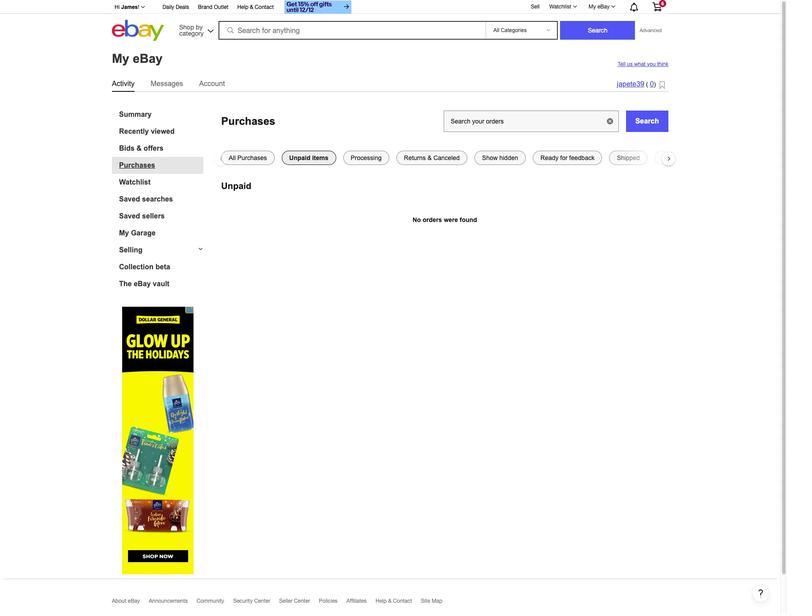 Task type: describe. For each thing, give the bounding box(es) containing it.
sell
[[531, 3, 540, 10]]

what
[[635, 61, 646, 67]]

orders
[[423, 216, 442, 223]]

saved sellers
[[119, 212, 165, 220]]

japete39 link
[[617, 81, 645, 88]]

unpaid
[[221, 181, 252, 191]]

messages
[[151, 80, 183, 87]]

selling
[[119, 246, 143, 254]]

0 link
[[650, 81, 654, 88]]

japete39
[[617, 81, 645, 88]]

shop
[[179, 23, 194, 31]]

my garage
[[119, 229, 156, 237]]

activity
[[112, 80, 135, 87]]

account
[[199, 80, 225, 87]]

brand outlet link
[[198, 3, 229, 12]]

& for "bids & offers" link at the left of the page
[[137, 144, 142, 152]]

deals
[[176, 4, 189, 10]]

by
[[196, 23, 203, 31]]

recently viewed
[[119, 127, 175, 135]]

(
[[646, 81, 649, 88]]

help & contact link inside account navigation
[[237, 3, 274, 12]]

saved for saved searches
[[119, 195, 140, 203]]

help & contact for help & contact "link" inside the account navigation
[[237, 4, 274, 10]]

map
[[432, 598, 443, 604]]

center for security center
[[254, 598, 270, 604]]

shop by category
[[179, 23, 204, 37]]

the
[[119, 280, 132, 288]]

1 horizontal spatial watchlist link
[[545, 1, 581, 12]]

brand
[[198, 4, 213, 10]]

my for the my garage link
[[119, 229, 129, 237]]

summary
[[119, 110, 152, 118]]

policies
[[319, 598, 338, 604]]

saved sellers link
[[119, 212, 203, 220]]

bids
[[119, 144, 135, 152]]

saved searches
[[119, 195, 173, 203]]

)
[[654, 81, 656, 88]]

0 vertical spatial purchases
[[221, 115, 275, 127]]

vault
[[153, 280, 170, 288]]

advertisement region
[[122, 307, 193, 574]]

security
[[233, 598, 253, 604]]

selling button
[[112, 246, 203, 254]]

community link
[[197, 598, 233, 608]]

account link
[[199, 78, 225, 89]]

no
[[413, 216, 421, 223]]

1 vertical spatial help & contact link
[[376, 598, 421, 608]]

help & contact for help & contact "link" to the bottom
[[376, 598, 412, 604]]

saved for saved sellers
[[119, 212, 140, 220]]

searches
[[142, 195, 173, 203]]

collection beta
[[119, 263, 170, 271]]

center for seller center
[[294, 598, 310, 604]]

none text field inside my ebay 'main content'
[[444, 110, 619, 132]]

garage
[[131, 229, 156, 237]]

1 vertical spatial my
[[112, 52, 129, 65]]

contact for help & contact "link" to the bottom
[[393, 598, 412, 604]]

about ebay
[[112, 598, 140, 604]]

site map link
[[421, 598, 452, 608]]

1 vertical spatial purchases
[[119, 161, 155, 169]]

recently
[[119, 127, 149, 135]]

seller
[[279, 598, 293, 604]]

offers
[[144, 144, 164, 152]]

the ebay vault
[[119, 280, 170, 288]]

search button
[[626, 110, 669, 132]]

tell us what you think link
[[618, 61, 669, 67]]

james
[[121, 4, 138, 10]]

site map
[[421, 598, 443, 604]]

tell
[[618, 61, 626, 67]]

contact for help & contact "link" inside the account navigation
[[255, 4, 274, 10]]

collection
[[119, 263, 154, 271]]

my ebay main content
[[4, 43, 777, 603]]

search
[[636, 117, 659, 125]]

help for help & contact "link" inside the account navigation
[[237, 4, 249, 10]]

summary link
[[119, 110, 203, 118]]

advanced link
[[636, 21, 667, 39]]

daily
[[163, 4, 174, 10]]

beta
[[156, 263, 170, 271]]

activity link
[[112, 78, 135, 89]]

found
[[460, 216, 477, 223]]

viewed
[[151, 127, 175, 135]]

hi
[[115, 4, 120, 10]]

hi james !
[[115, 4, 139, 10]]

daily deals link
[[163, 3, 189, 12]]

about
[[112, 598, 126, 604]]

shop by category banner
[[110, 0, 669, 43]]

were
[[444, 216, 458, 223]]

us
[[627, 61, 633, 67]]

0
[[650, 81, 654, 88]]

announcements link
[[149, 598, 197, 608]]

help for help & contact "link" to the bottom
[[376, 598, 387, 604]]

collection beta link
[[119, 263, 203, 271]]



Task type: locate. For each thing, give the bounding box(es) containing it.
0 horizontal spatial watchlist
[[119, 178, 151, 186]]

japete39 ( 0 )
[[617, 81, 656, 88]]

my ebay inside my ebay link
[[589, 4, 610, 10]]

affiliates link
[[347, 598, 376, 608]]

& inside account navigation
[[250, 4, 253, 10]]

center inside "link"
[[294, 598, 310, 604]]

0 horizontal spatial &
[[137, 144, 142, 152]]

help right outlet
[[237, 4, 249, 10]]

2 vertical spatial &
[[388, 598, 392, 604]]

category
[[179, 30, 204, 37]]

1 vertical spatial help
[[376, 598, 387, 604]]

6 link
[[647, 0, 667, 13]]

my ebay inside my ebay 'main content'
[[112, 52, 163, 65]]

saved searches link
[[119, 195, 203, 203]]

1 horizontal spatial center
[[294, 598, 310, 604]]

0 horizontal spatial contact
[[255, 4, 274, 10]]

saved up 'my garage'
[[119, 212, 140, 220]]

1 vertical spatial &
[[137, 144, 142, 152]]

1 vertical spatial contact
[[393, 598, 412, 604]]

& for help & contact "link" to the bottom
[[388, 598, 392, 604]]

help & contact inside help & contact "link"
[[376, 598, 412, 604]]

0 horizontal spatial help & contact
[[237, 4, 274, 10]]

0 vertical spatial &
[[250, 4, 253, 10]]

2 saved from the top
[[119, 212, 140, 220]]

0 vertical spatial help
[[237, 4, 249, 10]]

security center
[[233, 598, 270, 604]]

account navigation
[[110, 0, 669, 15]]

watchlist for the bottom watchlist link
[[119, 178, 151, 186]]

outlet
[[214, 4, 229, 10]]

& right bids
[[137, 144, 142, 152]]

site
[[421, 598, 430, 604]]

1 horizontal spatial purchases
[[221, 115, 275, 127]]

my for my ebay link
[[589, 4, 596, 10]]

0 vertical spatial watchlist
[[550, 4, 572, 10]]

0 vertical spatial my ebay
[[589, 4, 610, 10]]

1 vertical spatial saved
[[119, 212, 140, 220]]

watchlist
[[550, 4, 572, 10], [119, 178, 151, 186]]

help & contact link right outlet
[[237, 3, 274, 12]]

0 vertical spatial watchlist link
[[545, 1, 581, 12]]

0 horizontal spatial my ebay
[[112, 52, 163, 65]]

1 horizontal spatial watchlist
[[550, 4, 572, 10]]

affiliates
[[347, 598, 367, 604]]

recently viewed link
[[119, 127, 203, 135]]

watchlist link right sell
[[545, 1, 581, 12]]

1 vertical spatial watchlist
[[119, 178, 151, 186]]

1 vertical spatial my ebay
[[112, 52, 163, 65]]

help & contact
[[237, 4, 274, 10], [376, 598, 412, 604]]

1 vertical spatial watchlist link
[[119, 178, 203, 186]]

watchlist inside account navigation
[[550, 4, 572, 10]]

6
[[662, 1, 664, 6]]

help right affiliates
[[376, 598, 387, 604]]

2 center from the left
[[294, 598, 310, 604]]

watchlist up saved searches
[[119, 178, 151, 186]]

0 horizontal spatial help
[[237, 4, 249, 10]]

center right the security
[[254, 598, 270, 604]]

contact
[[255, 4, 274, 10], [393, 598, 412, 604]]

0 horizontal spatial center
[[254, 598, 270, 604]]

1 horizontal spatial my ebay
[[589, 4, 610, 10]]

announcements
[[149, 598, 188, 604]]

about ebay link
[[112, 598, 149, 608]]

help & contact left site at the bottom right of the page
[[376, 598, 412, 604]]

1 horizontal spatial help & contact link
[[376, 598, 421, 608]]

bids & offers
[[119, 144, 164, 152]]

0 horizontal spatial purchases
[[119, 161, 155, 169]]

community
[[197, 598, 224, 604]]

0 vertical spatial help & contact
[[237, 4, 274, 10]]

sellers
[[142, 212, 165, 220]]

watchlist for the right watchlist link
[[550, 4, 572, 10]]

daily deals
[[163, 4, 189, 10]]

you
[[647, 61, 656, 67]]

think
[[658, 61, 669, 67]]

purchases
[[221, 115, 275, 127], [119, 161, 155, 169]]

security center link
[[233, 598, 279, 608]]

1 center from the left
[[254, 598, 270, 604]]

messages link
[[151, 78, 183, 89]]

saved up saved sellers
[[119, 195, 140, 203]]

my ebay
[[589, 4, 610, 10], [112, 52, 163, 65]]

watchlist inside my ebay 'main content'
[[119, 178, 151, 186]]

1 horizontal spatial help & contact
[[376, 598, 412, 604]]

1 horizontal spatial contact
[[393, 598, 412, 604]]

brand outlet
[[198, 4, 229, 10]]

advanced
[[640, 28, 662, 33]]

help & contact inside account navigation
[[237, 4, 274, 10]]

watchlist link up saved searches 'link'
[[119, 178, 203, 186]]

!
[[138, 4, 139, 10]]

policies link
[[319, 598, 347, 608]]

sell link
[[527, 3, 544, 10]]

center
[[254, 598, 270, 604], [294, 598, 310, 604]]

purchases link
[[119, 161, 203, 169]]

my
[[589, 4, 596, 10], [112, 52, 129, 65], [119, 229, 129, 237]]

my ebay link
[[584, 1, 620, 12]]

shop by category button
[[175, 20, 216, 39]]

0 vertical spatial my
[[589, 4, 596, 10]]

help & contact link left map
[[376, 598, 421, 608]]

Search for anything text field
[[220, 22, 484, 39]]

& right outlet
[[250, 4, 253, 10]]

None submit
[[561, 21, 636, 40]]

0 horizontal spatial watchlist link
[[119, 178, 203, 186]]

my inside account navigation
[[589, 4, 596, 10]]

contact inside account navigation
[[255, 4, 274, 10]]

None text field
[[444, 110, 619, 132]]

seller center
[[279, 598, 310, 604]]

2 horizontal spatial &
[[388, 598, 392, 604]]

watchlist link
[[545, 1, 581, 12], [119, 178, 203, 186]]

0 vertical spatial saved
[[119, 195, 140, 203]]

my garage link
[[119, 229, 203, 237]]

watchlist right sell
[[550, 4, 572, 10]]

saved
[[119, 195, 140, 203], [119, 212, 140, 220]]

help & contact link
[[237, 3, 274, 12], [376, 598, 421, 608]]

ebay inside account navigation
[[598, 4, 610, 10]]

help inside account navigation
[[237, 4, 249, 10]]

& right affiliates link
[[388, 598, 392, 604]]

help, opens dialogs image
[[757, 589, 766, 598]]

help & contact right outlet
[[237, 4, 274, 10]]

none submit inside shop by category banner
[[561, 21, 636, 40]]

no orders were found
[[413, 216, 477, 223]]

make this page your my ebay homepage image
[[660, 81, 665, 89]]

seller center link
[[279, 598, 319, 608]]

contact left site at the bottom right of the page
[[393, 598, 412, 604]]

0 vertical spatial contact
[[255, 4, 274, 10]]

tell us what you think
[[618, 61, 669, 67]]

2 vertical spatial my
[[119, 229, 129, 237]]

ebay for about ebay link
[[128, 598, 140, 604]]

saved inside 'link'
[[119, 195, 140, 203]]

ebay for the ebay vault link
[[134, 280, 151, 288]]

1 horizontal spatial help
[[376, 598, 387, 604]]

& for help & contact "link" inside the account navigation
[[250, 4, 253, 10]]

ebay
[[598, 4, 610, 10], [133, 52, 163, 65], [134, 280, 151, 288], [128, 598, 140, 604]]

the ebay vault link
[[119, 280, 203, 288]]

center right the "seller"
[[294, 598, 310, 604]]

get an extra 15% off image
[[285, 0, 352, 14]]

1 saved from the top
[[119, 195, 140, 203]]

bids & offers link
[[119, 144, 203, 152]]

contact right outlet
[[255, 4, 274, 10]]

1 horizontal spatial &
[[250, 4, 253, 10]]

& inside my ebay 'main content'
[[137, 144, 142, 152]]

0 vertical spatial help & contact link
[[237, 3, 274, 12]]

1 vertical spatial help & contact
[[376, 598, 412, 604]]

0 horizontal spatial help & contact link
[[237, 3, 274, 12]]

ebay for my ebay link
[[598, 4, 610, 10]]

help
[[237, 4, 249, 10], [376, 598, 387, 604]]



Task type: vqa. For each thing, say whether or not it's contained in the screenshot.
the rightmost "New"
no



